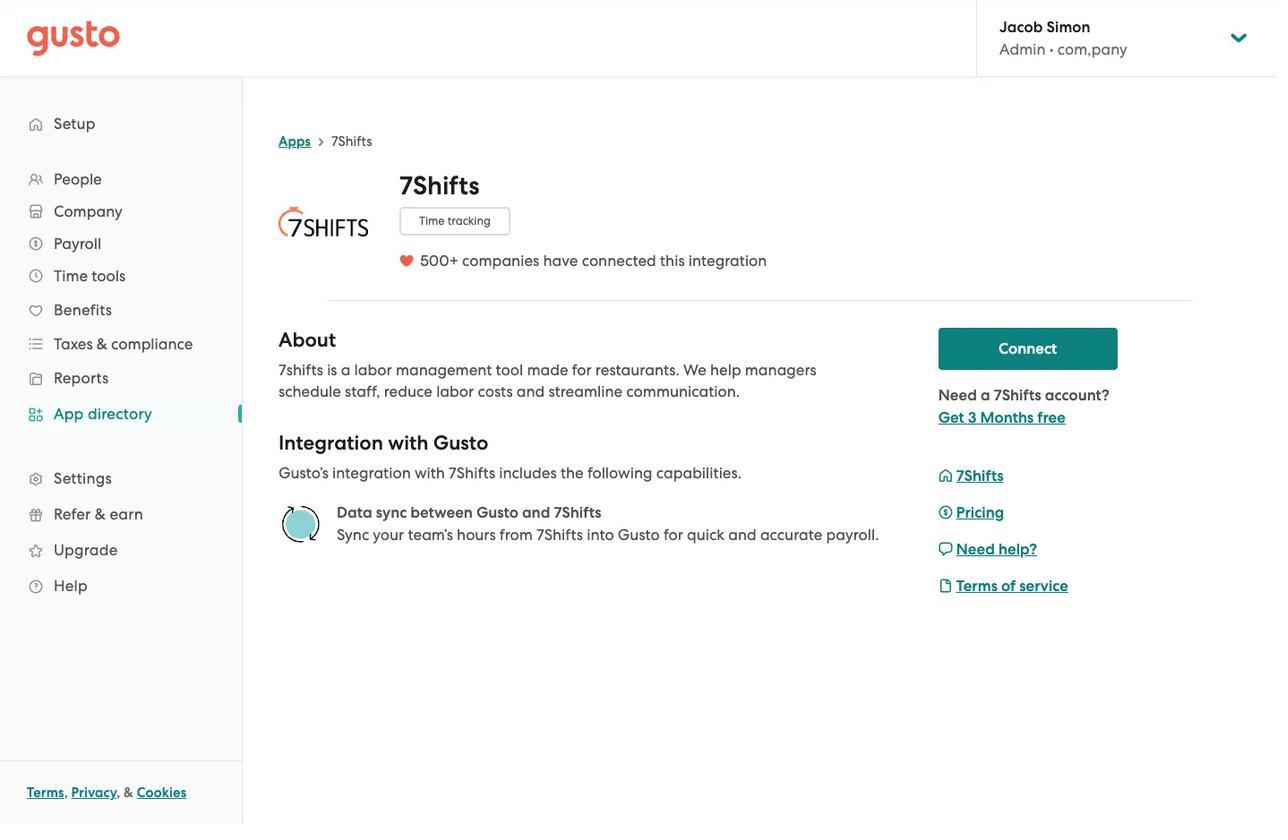Task type: vqa. For each thing, say whether or not it's contained in the screenshot.
direct deposit speed
no



Task type: describe. For each thing, give the bounding box(es) containing it.
7shifts
[[279, 361, 323, 379]]

this
[[660, 252, 685, 270]]

have
[[543, 252, 578, 270]]

staff,
[[345, 382, 380, 400]]

1 , from the left
[[64, 785, 68, 801]]

refer & earn
[[54, 505, 143, 523]]

pricing
[[956, 503, 1004, 522]]

1 horizontal spatial integration
[[689, 252, 767, 270]]

about
[[279, 328, 336, 352]]

2 , from the left
[[117, 785, 120, 801]]

app directory
[[54, 405, 152, 423]]

module__icon___go7vc image for 7shifts
[[939, 468, 953, 483]]

benefits link
[[18, 294, 224, 326]]

months
[[981, 408, 1034, 427]]

upgrade link
[[18, 534, 224, 566]]

jacob
[[1000, 18, 1043, 37]]

need for need a 7shifts account? get 3 months free
[[939, 386, 977, 405]]

list containing people
[[0, 163, 242, 604]]

data
[[337, 503, 372, 522]]

companies
[[462, 252, 540, 270]]

is
[[327, 361, 337, 379]]

•
[[1050, 40, 1054, 58]]

following
[[588, 464, 653, 482]]

time tracking
[[419, 214, 491, 228]]

need a 7shifts account? get 3 months free
[[939, 386, 1110, 427]]

terms link
[[27, 785, 64, 801]]

500+
[[420, 252, 459, 270]]

& for earn
[[95, 505, 106, 523]]

1 vertical spatial gusto
[[476, 503, 519, 522]]

admin
[[1000, 40, 1046, 58]]

get
[[939, 408, 965, 427]]

refer & earn link
[[18, 498, 224, 530]]

module__icon___go7vc image for pricing
[[939, 505, 953, 519]]

integration with gusto gusto's integration with 7shifts includes the following capabilities.
[[279, 431, 742, 482]]

earn
[[110, 505, 143, 523]]

taxes
[[54, 335, 93, 353]]

made
[[527, 361, 568, 379]]

7shifts link
[[939, 467, 1004, 485]]

1 vertical spatial labor
[[436, 382, 474, 400]]

help
[[54, 577, 88, 595]]

0 vertical spatial with
[[388, 431, 429, 455]]

apps link
[[279, 133, 311, 150]]

app
[[54, 405, 84, 423]]

help?
[[999, 540, 1037, 559]]

people button
[[18, 163, 224, 195]]

sync
[[376, 503, 407, 522]]

schedule
[[279, 382, 341, 400]]

accurate
[[760, 526, 823, 544]]

a inside need a 7shifts account? get 3 months free
[[981, 386, 990, 405]]

time tracking link
[[400, 207, 511, 236]]

between
[[411, 503, 473, 522]]

settings
[[54, 469, 112, 487]]

capabilities.
[[656, 464, 742, 482]]

restaurants.
[[596, 361, 680, 379]]

2 vertical spatial &
[[124, 785, 133, 801]]

gusto inside integration with gusto gusto's integration with 7shifts includes the following capabilities.
[[433, 431, 489, 455]]

2 vertical spatial gusto
[[618, 526, 660, 544]]

3
[[968, 408, 977, 427]]

and inside about 7shifts is a labor management tool made for restaurants. we help managers schedule staff, reduce labor costs and streamline communication.
[[517, 382, 545, 400]]

privacy
[[71, 785, 117, 801]]

communication.
[[627, 382, 740, 400]]

time tools
[[54, 267, 126, 285]]

cookies button
[[137, 782, 187, 804]]

reports
[[54, 369, 109, 387]]

need help? link
[[939, 540, 1037, 559]]

for inside data sync between gusto and 7shifts sync your team's hours from 7shifts into gusto for quick and accurate payroll.
[[664, 526, 683, 544]]

costs
[[478, 382, 513, 400]]

setup link
[[18, 108, 224, 140]]



Task type: locate. For each thing, give the bounding box(es) containing it.
cookies
[[137, 785, 187, 801]]

connected
[[582, 252, 657, 270]]

time for time tracking
[[419, 214, 445, 228]]

includes
[[499, 464, 557, 482]]

terms left privacy
[[27, 785, 64, 801]]

streamline
[[549, 382, 623, 400]]

terms of service link
[[939, 577, 1069, 596]]

help
[[710, 361, 741, 379]]

1 vertical spatial time
[[54, 267, 88, 285]]

into
[[587, 526, 614, 544]]

team's
[[408, 526, 453, 544]]

terms left of
[[956, 577, 998, 596]]

hours
[[457, 526, 496, 544]]

managers
[[745, 361, 817, 379]]

0 vertical spatial integration
[[689, 252, 767, 270]]

payroll
[[54, 235, 101, 253]]

tools
[[92, 267, 126, 285]]

terms of service
[[956, 577, 1069, 596]]

reduce
[[384, 382, 433, 400]]

settings link
[[18, 462, 224, 495]]

time
[[419, 214, 445, 228], [54, 267, 88, 285]]

7shifts inside need a 7shifts account? get 3 months free
[[994, 386, 1042, 405]]

need help?
[[956, 540, 1037, 559]]

module__icon___go7vc image inside terms of service link
[[939, 579, 953, 593]]

free
[[1038, 408, 1066, 427]]

tracking
[[448, 214, 491, 228]]

& left "cookies"
[[124, 785, 133, 801]]

module__icon___go7vc image for need help?
[[939, 542, 953, 556]]

0 vertical spatial &
[[97, 335, 107, 353]]

1 horizontal spatial ,
[[117, 785, 120, 801]]

your
[[373, 526, 404, 544]]

gusto right into
[[618, 526, 660, 544]]

0 horizontal spatial ,
[[64, 785, 68, 801]]

about 7shifts is a labor management tool made for restaurants. we help managers schedule staff, reduce labor costs and streamline communication.
[[279, 328, 817, 400]]

module__icon___go7vc image inside need help? link
[[939, 542, 953, 556]]

need for need help?
[[956, 540, 995, 559]]

& inside dropdown button
[[97, 335, 107, 353]]

simon
[[1047, 18, 1091, 37]]

for left the quick
[[664, 526, 683, 544]]

7shifts up pricing
[[956, 467, 1004, 485]]

& for compliance
[[97, 335, 107, 353]]

7shifts right apps
[[331, 133, 372, 150]]

gusto up from
[[476, 503, 519, 522]]

time left tracking
[[419, 214, 445, 228]]

0 vertical spatial labor
[[354, 361, 392, 379]]

7shifts up the between
[[449, 464, 496, 482]]

integration
[[689, 252, 767, 270], [332, 464, 411, 482]]

upgrade
[[54, 541, 118, 559]]

module__icon___go7vc image for terms of service
[[939, 579, 953, 593]]

we
[[684, 361, 707, 379]]

& left earn
[[95, 505, 106, 523]]

&
[[97, 335, 107, 353], [95, 505, 106, 523], [124, 785, 133, 801]]

1 vertical spatial integration
[[332, 464, 411, 482]]

1 vertical spatial with
[[415, 464, 445, 482]]

1 vertical spatial a
[[981, 386, 990, 405]]

module__icon___go7vc image inside "pricing" link
[[939, 505, 953, 519]]

module__icon___go7vc image down need help? link
[[939, 579, 953, 593]]

for inside about 7shifts is a labor management tool made for restaurants. we help managers schedule staff, reduce labor costs and streamline communication.
[[572, 361, 592, 379]]

1 horizontal spatial a
[[981, 386, 990, 405]]

1 vertical spatial need
[[956, 540, 995, 559]]

1 horizontal spatial list
[[939, 328, 1162, 597]]

com,pany
[[1058, 40, 1128, 58]]

management
[[396, 361, 492, 379]]

and right the quick
[[728, 526, 757, 544]]

service
[[1020, 577, 1069, 596]]

a
[[341, 361, 351, 379], [981, 386, 990, 405]]

and down made on the left top of page
[[517, 382, 545, 400]]

terms , privacy , & cookies
[[27, 785, 187, 801]]

connect
[[999, 339, 1057, 358]]

need down "pricing" link
[[956, 540, 995, 559]]

labor down management
[[436, 382, 474, 400]]

reports link
[[18, 362, 224, 394]]

0 vertical spatial and
[[517, 382, 545, 400]]

integration inside integration with gusto gusto's integration with 7shifts includes the following capabilities.
[[332, 464, 411, 482]]

gusto down costs
[[433, 431, 489, 455]]

module__icon___go7vc image down "pricing" link
[[939, 542, 953, 556]]

& inside "link"
[[95, 505, 106, 523]]

, left privacy
[[64, 785, 68, 801]]

0 horizontal spatial list
[[0, 163, 242, 604]]

0 vertical spatial time
[[419, 214, 445, 228]]

terms for terms of service
[[956, 577, 998, 596]]

, left "cookies"
[[117, 785, 120, 801]]

500+ companies have connected this integration
[[420, 252, 767, 270]]

integration
[[279, 431, 383, 455]]

directory
[[88, 405, 152, 423]]

4 module__icon___go7vc image from the top
[[939, 579, 953, 593]]

company button
[[18, 195, 224, 228]]

1 vertical spatial terms
[[27, 785, 64, 801]]

a inside about 7shifts is a labor management tool made for restaurants. we help managers schedule staff, reduce labor costs and streamline communication.
[[341, 361, 351, 379]]

7shifts up months
[[994, 386, 1042, 405]]

& right taxes
[[97, 335, 107, 353]]

with up the between
[[415, 464, 445, 482]]

module__icon___go7vc image inside '7shifts' link
[[939, 468, 953, 483]]

list containing connect
[[939, 328, 1162, 597]]

compliance
[[111, 335, 193, 353]]

0 horizontal spatial for
[[572, 361, 592, 379]]

,
[[64, 785, 68, 801], [117, 785, 120, 801]]

the
[[561, 464, 584, 482]]

7shifts left into
[[537, 526, 583, 544]]

refer
[[54, 505, 91, 523]]

privacy link
[[71, 785, 117, 801]]

apps
[[279, 133, 311, 150]]

taxes & compliance button
[[18, 328, 224, 360]]

tool
[[496, 361, 523, 379]]

and up from
[[522, 503, 550, 522]]

from
[[500, 526, 533, 544]]

1 horizontal spatial time
[[419, 214, 445, 228]]

labor up staff,
[[354, 361, 392, 379]]

0 horizontal spatial terms
[[27, 785, 64, 801]]

list
[[0, 163, 242, 604], [939, 328, 1162, 597]]

need
[[939, 386, 977, 405], [956, 540, 995, 559]]

0 vertical spatial gusto
[[433, 431, 489, 455]]

setup
[[54, 115, 96, 133]]

get 3 months free link
[[939, 408, 1066, 427]]

terms for terms , privacy , & cookies
[[27, 785, 64, 801]]

time tools button
[[18, 260, 224, 292]]

need up the get
[[939, 386, 977, 405]]

help link
[[18, 570, 224, 602]]

app directory link
[[18, 398, 224, 430]]

payroll button
[[18, 228, 224, 260]]

data sync between gusto and 7shifts sync your team's hours from 7shifts into gusto for quick and accurate payroll.
[[337, 503, 879, 544]]

a right is
[[341, 361, 351, 379]]

connect button
[[939, 328, 1118, 370]]

quick
[[687, 526, 725, 544]]

with
[[388, 431, 429, 455], [415, 464, 445, 482]]

terms
[[956, 577, 998, 596], [27, 785, 64, 801]]

time for time tools
[[54, 267, 88, 285]]

with down reduce
[[388, 431, 429, 455]]

3 module__icon___go7vc image from the top
[[939, 542, 953, 556]]

integration up data
[[332, 464, 411, 482]]

taxes & compliance
[[54, 335, 193, 353]]

benefits
[[54, 301, 112, 319]]

7shifts
[[331, 133, 372, 150], [400, 170, 480, 202], [994, 386, 1042, 405], [449, 464, 496, 482], [956, 467, 1004, 485], [554, 503, 602, 522], [537, 526, 583, 544]]

sync
[[337, 526, 369, 544]]

1 vertical spatial and
[[522, 503, 550, 522]]

gusto's
[[279, 464, 329, 482]]

time inside dropdown button
[[54, 267, 88, 285]]

0 horizontal spatial time
[[54, 267, 88, 285]]

1 horizontal spatial labor
[[436, 382, 474, 400]]

0 horizontal spatial integration
[[332, 464, 411, 482]]

labor
[[354, 361, 392, 379], [436, 382, 474, 400]]

7shifts up into
[[554, 503, 602, 522]]

pricing link
[[939, 503, 1004, 522]]

of
[[1002, 577, 1016, 596]]

1 vertical spatial &
[[95, 505, 106, 523]]

need inside need a 7shifts account? get 3 months free
[[939, 386, 977, 405]]

integration right 'this'
[[689, 252, 767, 270]]

0 vertical spatial for
[[572, 361, 592, 379]]

jacob simon admin • com,pany
[[1000, 18, 1128, 58]]

7shifts inside integration with gusto gusto's integration with 7shifts includes the following capabilities.
[[449, 464, 496, 482]]

module__icon___go7vc image up "pricing" link
[[939, 468, 953, 483]]

1 horizontal spatial terms
[[956, 577, 998, 596]]

2 vertical spatial and
[[728, 526, 757, 544]]

company
[[54, 202, 122, 220]]

1 vertical spatial for
[[664, 526, 683, 544]]

for up streamline
[[572, 361, 592, 379]]

home image
[[27, 20, 120, 56]]

0 horizontal spatial labor
[[354, 361, 392, 379]]

module__icon___go7vc image
[[939, 468, 953, 483], [939, 505, 953, 519], [939, 542, 953, 556], [939, 579, 953, 593]]

module__icon___go7vc image left pricing
[[939, 505, 953, 519]]

gusto navigation element
[[0, 77, 242, 632]]

0 vertical spatial a
[[341, 361, 351, 379]]

2 module__icon___go7vc image from the top
[[939, 505, 953, 519]]

7shifts up time tracking
[[400, 170, 480, 202]]

for
[[572, 361, 592, 379], [664, 526, 683, 544]]

1 horizontal spatial for
[[664, 526, 683, 544]]

account?
[[1045, 386, 1110, 405]]

1 module__icon___go7vc image from the top
[[939, 468, 953, 483]]

payroll.
[[826, 526, 879, 544]]

0 vertical spatial terms
[[956, 577, 998, 596]]

a up get 3 months free link
[[981, 386, 990, 405]]

0 horizontal spatial a
[[341, 361, 351, 379]]

time down payroll
[[54, 267, 88, 285]]

0 vertical spatial need
[[939, 386, 977, 405]]



